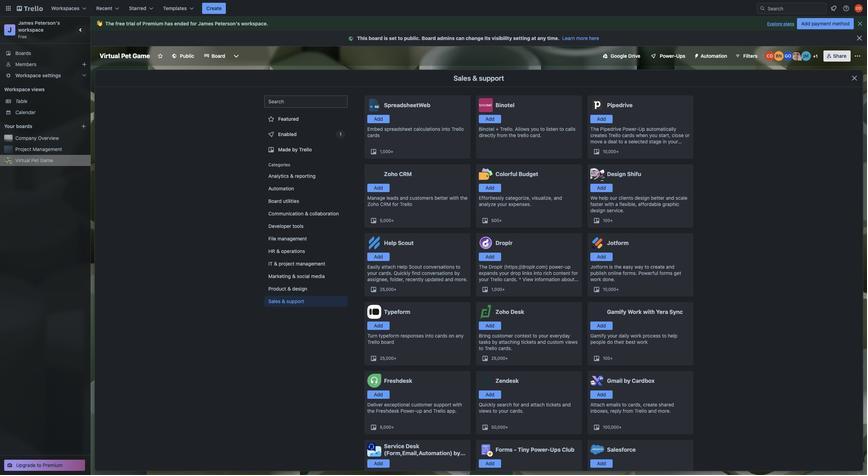 Task type: describe. For each thing, give the bounding box(es) containing it.
back to home image
[[17, 3, 43, 14]]

25,000 + for zoho desk
[[491, 356, 508, 361]]

service.
[[607, 208, 624, 214]]

google
[[611, 53, 627, 59]]

5,000 for zoho crm
[[380, 218, 391, 223]]

trello inside 'attach emails to cards, create shared inboxes, reply from trello and more.'
[[635, 408, 647, 414]]

expenses.
[[509, 201, 531, 207]]

cards. inside quickly search for and attach tickets and views to your cards.
[[510, 408, 524, 414]]

hr
[[268, 249, 275, 254]]

help inside gamify your daily work process to help people do their best work
[[668, 333, 678, 339]]

listen
[[546, 126, 558, 132]]

zoho desk
[[496, 309, 524, 315]]

the inside banner
[[105, 21, 114, 26]]

jotform for jotform
[[607, 240, 629, 246]]

more
[[576, 35, 588, 41]]

by inside easily attach help scout conversations to your cards.  quickly find conversations by assignee, folder, recently updated and more.
[[454, 270, 460, 276]]

& for analytics & reporting link
[[290, 173, 294, 179]]

file
[[268, 236, 276, 242]]

pet inside virtual pet game text field
[[121, 52, 131, 60]]

peterson's inside banner
[[215, 21, 240, 26]]

1 vertical spatial sales
[[268, 299, 280, 305]]

+ for pipedrive
[[616, 149, 619, 154]]

2 horizontal spatial support
[[479, 74, 504, 82]]

our
[[610, 195, 617, 201]]

10,000 for pipedrive
[[603, 149, 616, 154]]

gamify for gamify work with yera sync
[[607, 309, 626, 315]]

table
[[15, 98, 27, 104]]

effortlessly categorize, visualize, and analyze your expenses.
[[479, 195, 562, 207]]

bring customer context to your everyday tasks by attaching tickets and custom views to trello cards.
[[479, 333, 578, 352]]

primary element
[[0, 0, 867, 17]]

it
[[268, 261, 273, 267]]

better inside 'manage leads and customers better with the zoho crm for trello'
[[435, 195, 448, 201]]

0 vertical spatial board
[[369, 35, 383, 41]]

card.
[[530, 132, 541, 138]]

zoho inside 'manage leads and customers better with the zoho crm for trello'
[[367, 201, 379, 207]]

quickly search for and attach tickets and views to your cards.
[[479, 402, 571, 414]]

add button for service desk (form,email,automation) by hipporello
[[367, 460, 390, 468]]

add for zoho desk
[[486, 323, 495, 329]]

customize views image
[[233, 53, 240, 60]]

learn
[[562, 35, 575, 41]]

file management
[[268, 236, 307, 242]]

& for "hr & operations" link
[[276, 249, 280, 254]]

your inside gamify your daily work process to help people do their best work
[[608, 333, 618, 339]]

the inside the pipedrive power-up automatically creates trello cards when you start, close or move a deal to a selected stage in your sales pipeline.
[[590, 126, 599, 132]]

0 horizontal spatial virtual
[[15, 158, 30, 163]]

1 vertical spatial conversations
[[422, 270, 453, 276]]

desk for zoho
[[511, 309, 524, 315]]

responses
[[401, 333, 424, 339]]

find
[[412, 270, 420, 276]]

has
[[165, 21, 173, 26]]

power- inside "deliver exceptional customer support with the freshdesk power-up and trello app."
[[401, 408, 417, 414]]

a inside the we help our clients design better and scale faster with a flexible, affordable graphic design service.
[[615, 201, 618, 207]]

0 notifications image
[[830, 4, 838, 13]]

gamify for gamify your daily work process to help people do their best work
[[590, 333, 606, 339]]

hr & operations
[[268, 249, 305, 254]]

to inside upgrade to premium link
[[37, 463, 41, 469]]

collaboration
[[310, 211, 339, 217]]

design
[[607, 171, 626, 177]]

file management link
[[264, 234, 348, 245]]

explore plans
[[767, 21, 794, 26]]

sm image
[[691, 51, 701, 60]]

board for board utilities
[[268, 198, 282, 204]]

1 vertical spatial ups
[[550, 447, 561, 453]]

scale
[[676, 195, 687, 201]]

cards inside turn typeform responses into cards on any trello board
[[435, 333, 447, 339]]

christina overa (christinaovera) image
[[855, 4, 863, 13]]

this board is set to public. board admins can change its visibility setting at any time. learn more here
[[357, 35, 599, 41]]

tasks
[[479, 339, 491, 345]]

upgrade to premium
[[16, 463, 63, 469]]

& for marketing & social media 'link'
[[292, 274, 296, 280]]

add for gmail by cardbox
[[597, 392, 606, 398]]

500 +
[[491, 218, 502, 223]]

& for it & project management link
[[274, 261, 277, 267]]

to inside the pipedrive power-up automatically creates trello cards when you start, close or move a deal to a selected stage in your sales pipeline.
[[619, 139, 623, 145]]

analytics & reporting link
[[264, 171, 348, 182]]

and inside "deliver exceptional customer support with the freshdesk power-up and trello app."
[[424, 408, 432, 414]]

Board name text field
[[96, 51, 153, 62]]

featured link
[[264, 112, 348, 126]]

1 vertical spatial work
[[631, 333, 642, 339]]

10,000 for jotform
[[603, 287, 616, 292]]

social
[[297, 274, 310, 280]]

upgrade
[[16, 463, 36, 469]]

+ for colorful budget
[[499, 218, 502, 223]]

service
[[384, 444, 404, 450]]

add button for freshdesk
[[367, 391, 390, 399]]

google drive icon image
[[603, 54, 608, 59]]

by inside made by trello link
[[292, 147, 298, 153]]

utilities
[[283, 198, 299, 204]]

product & design
[[268, 286, 307, 292]]

free
[[115, 21, 125, 26]]

cards inside the embed spreadsheet calculations into trello cards
[[367, 132, 380, 138]]

freshdesk inside "deliver exceptional customer support with the freshdesk power-up and trello app."
[[376, 408, 399, 414]]

ups inside button
[[676, 53, 685, 59]]

power- right tiny at the right bottom
[[531, 447, 550, 453]]

0 horizontal spatial premium
[[43, 463, 63, 469]]

2 horizontal spatial board
[[422, 35, 436, 41]]

more. inside easily attach help scout conversations to your cards.  quickly find conversations by assignee, folder, recently updated and more.
[[455, 277, 468, 283]]

2 horizontal spatial design
[[635, 195, 650, 201]]

gamify work with yera sync
[[607, 309, 683, 315]]

better inside the we help our clients design better and scale faster with a flexible, affordable graphic design service.
[[651, 195, 665, 201]]

Search text field
[[264, 96, 348, 108]]

and inside easily attach help scout conversations to your cards.  quickly find conversations by assignee, folder, recently updated and more.
[[445, 277, 453, 283]]

add payment method
[[801, 21, 850, 26]]

add for service desk (form,email,automation) by hipporello
[[374, 461, 383, 467]]

learn more here link
[[560, 35, 599, 41]]

1 horizontal spatial 1
[[816, 54, 818, 59]]

10,000 + for pipedrive
[[603, 149, 619, 154]]

add button for jotform
[[590, 253, 613, 261]]

your inside effortlessly categorize, visualize, and analyze your expenses.
[[497, 201, 507, 207]]

tools
[[293, 223, 304, 229]]

1 vertical spatial automation
[[268, 186, 294, 192]]

add button for typeform
[[367, 322, 390, 330]]

0 vertical spatial help
[[384, 240, 397, 246]]

the inside 'manage leads and customers better with the zoho crm for trello'
[[460, 195, 468, 201]]

5,000 for freshdesk
[[380, 425, 391, 430]]

members link
[[0, 59, 91, 70]]

+ for spreadsheetweb
[[391, 149, 393, 154]]

developer tools link
[[264, 221, 348, 232]]

create inside 'attach emails to cards, create shared inboxes, reply from trello and more.'
[[643, 402, 657, 408]]

help inside the we help our clients design better and scale faster with a flexible, affordable graphic design service.
[[599, 195, 609, 201]]

workspaces
[[51, 5, 79, 11]]

media
[[311, 274, 325, 280]]

board inside turn typeform responses into cards on any trello board
[[381, 339, 394, 345]]

add button for droplr
[[479, 253, 501, 261]]

virtual inside text field
[[100, 52, 120, 60]]

power-ups
[[660, 53, 685, 59]]

+ for zoho desk
[[505, 356, 508, 361]]

we help our clients design better and scale faster with a flexible, affordable graphic design service.
[[590, 195, 687, 214]]

james peterson's workspace free
[[18, 20, 61, 39]]

you inside the binotel + trello. allows you to listen to calls directly from the trello card.
[[531, 126, 539, 132]]

25,000 + for typeform
[[380, 356, 397, 361]]

to inside gamify your daily work process to help people do their best work
[[662, 333, 667, 339]]

payment
[[812, 21, 831, 26]]

1 horizontal spatial design
[[590, 208, 605, 214]]

james inside banner
[[198, 21, 213, 26]]

and inside jotform is the easy way to create and publish online forms. powerful forms get work done.
[[666, 264, 675, 270]]

add for jotform
[[597, 254, 606, 260]]

into for spreadsheetweb
[[442, 126, 450, 132]]

and inside effortlessly categorize, visualize, and analyze your expenses.
[[554, 195, 562, 201]]

automation link
[[264, 183, 348, 194]]

workspace inside banner
[[241, 21, 267, 26]]

board utilities
[[268, 198, 299, 204]]

filters button
[[733, 51, 760, 62]]

0 vertical spatial sales & support
[[454, 74, 504, 82]]

and right search
[[521, 402, 529, 408]]

and inside 'manage leads and customers better with the zoho crm for trello'
[[400, 195, 408, 201]]

+ for design shifu
[[610, 218, 613, 223]]

updated
[[425, 277, 444, 283]]

trello inside the pipedrive power-up automatically creates trello cards when you start, close or move a deal to a selected stage in your sales pipeline.
[[608, 132, 621, 138]]

and inside the we help our clients design better and scale faster with a flexible, affordable graphic design service.
[[666, 195, 674, 201]]

2 horizontal spatial a
[[625, 139, 627, 145]]

views inside bring customer context to your everyday tasks by attaching tickets and custom views to trello cards.
[[565, 339, 578, 345]]

attach emails to cards, create shared inboxes, reply from trello and more.
[[590, 402, 674, 414]]

forms.
[[623, 270, 637, 276]]

0 horizontal spatial virtual pet game
[[15, 158, 53, 163]]

marketing & social media
[[268, 274, 325, 280]]

trial
[[126, 21, 135, 26]]

power- inside the pipedrive power-up automatically creates trello cards when you start, close or move a deal to a selected stage in your sales pipeline.
[[623, 126, 639, 132]]

add for pipedrive
[[597, 116, 606, 122]]

j link
[[4, 24, 15, 36]]

close
[[672, 132, 684, 138]]

add button for binotel
[[479, 115, 501, 123]]

trello right made
[[299, 147, 312, 153]]

1,000 + for droplr
[[491, 287, 505, 292]]

easily
[[367, 264, 380, 270]]

open information menu image
[[843, 5, 850, 12]]

0 horizontal spatial support
[[287, 299, 304, 305]]

add for spreadsheetweb
[[374, 116, 383, 122]]

with inside the we help our clients design better and scale faster with a flexible, affordable graphic design service.
[[605, 201, 614, 207]]

crm inside 'manage leads and customers better with the zoho crm for trello'
[[380, 201, 391, 207]]

with inside 'manage leads and customers better with the zoho crm for trello'
[[450, 195, 459, 201]]

cards. inside bring customer context to your everyday tasks by attaching tickets and custom views to trello cards.
[[498, 346, 512, 352]]

25,000 for zoho desk
[[491, 356, 505, 361]]

company overview
[[15, 135, 59, 141]]

& for sales & support link
[[282, 299, 285, 305]]

add button for zendesk
[[479, 391, 501, 399]]

+ right 'jeremy miller (jeremymiller198)' icon
[[813, 54, 816, 59]]

manage leads and customers better with the zoho crm for trello
[[367, 195, 468, 207]]

add button for spreadsheetweb
[[367, 115, 390, 123]]

design inside the product & design link
[[292, 286, 307, 292]]

embed spreadsheet calculations into trello cards
[[367, 126, 464, 138]]

scout inside easily attach help scout conversations to your cards.  quickly find conversations by assignee, folder, recently updated and more.
[[409, 264, 422, 270]]

+ inside the binotel + trello. allows you to listen to calls directly from the trello card.
[[496, 126, 499, 132]]

0 vertical spatial freshdesk
[[384, 378, 412, 384]]

25,000 for typeform
[[380, 356, 394, 361]]

turn typeform responses into cards on any trello board
[[367, 333, 464, 345]]

attach inside quickly search for and attach tickets and views to your cards.
[[531, 402, 545, 408]]

add button for zoho desk
[[479, 322, 501, 330]]

forms - tiny power-ups club
[[496, 447, 575, 453]]

+ for droplr
[[502, 287, 505, 292]]

ended
[[174, 21, 189, 26]]

free
[[18, 34, 27, 39]]

table link
[[15, 98, 86, 105]]

1 horizontal spatial any
[[537, 35, 546, 41]]

turn
[[367, 333, 377, 339]]

workspace settings button
[[0, 70, 91, 81]]

embed
[[367, 126, 383, 132]]

christina overa (christinaovera) image
[[765, 51, 775, 61]]

spreadsheet
[[384, 126, 412, 132]]

0 vertical spatial scout
[[398, 240, 414, 246]]

and inside bring customer context to your everyday tasks by attaching tickets and custom views to trello cards.
[[538, 339, 546, 345]]

1,000 for droplr
[[491, 287, 502, 292]]

admins
[[437, 35, 455, 41]]

here
[[589, 35, 599, 41]]

attach inside easily attach help scout conversations to your cards.  quickly find conversations by assignee, folder, recently updated and more.
[[382, 264, 396, 270]]

+ for gmail by cardbox
[[619, 425, 622, 430]]

to inside easily attach help scout conversations to your cards.  quickly find conversations by assignee, folder, recently updated and more.
[[456, 264, 460, 270]]

deliver
[[367, 402, 383, 408]]

1 vertical spatial management
[[296, 261, 325, 267]]

featured
[[278, 116, 299, 122]]

cards inside the pipedrive power-up automatically creates trello cards when you start, close or move a deal to a selected stage in your sales pipeline.
[[622, 132, 635, 138]]

add for help scout
[[374, 254, 383, 260]]

your inside the pipedrive power-up automatically creates trello cards when you start, close or move a deal to a selected stage in your sales pipeline.
[[668, 139, 678, 145]]

gamify your daily work process to help people do their best work
[[590, 333, 678, 345]]

0 horizontal spatial a
[[604, 139, 607, 145]]

sales & support inside sales & support link
[[268, 299, 304, 305]]

workspace settings
[[15, 72, 61, 78]]

jeremy miller (jeremymiller198) image
[[801, 51, 811, 61]]

+ for freshdesk
[[391, 425, 394, 430]]

leads
[[387, 195, 399, 201]]

add button for colorful budget
[[479, 184, 501, 192]]

wave image
[[96, 21, 102, 27]]

visibility
[[492, 35, 512, 41]]

👋
[[96, 21, 102, 26]]

+ for typeform
[[394, 356, 397, 361]]



Task type: vqa. For each thing, say whether or not it's contained in the screenshot.


Task type: locate. For each thing, give the bounding box(es) containing it.
1,000 + up zoho crm
[[380, 149, 393, 154]]

+ down 'service.' in the right of the page
[[610, 218, 613, 223]]

2 vertical spatial work
[[637, 339, 648, 345]]

Search field
[[765, 3, 826, 14]]

work
[[590, 277, 601, 283], [631, 333, 642, 339], [637, 339, 648, 345]]

100 + down 'service.' in the right of the page
[[603, 218, 613, 223]]

ben nelson (bennelson96) image
[[774, 51, 784, 61]]

binotel for binotel
[[496, 102, 515, 108]]

show menu image
[[854, 53, 861, 60]]

cards. down the 'attaching'
[[498, 346, 512, 352]]

1 horizontal spatial the
[[590, 126, 599, 132]]

recent button
[[92, 3, 123, 14]]

game inside text field
[[133, 52, 150, 60]]

add button up directly
[[479, 115, 501, 123]]

0 vertical spatial premium
[[143, 21, 163, 26]]

2 100 from the top
[[603, 356, 610, 361]]

add for forms - tiny power-ups club
[[486, 461, 495, 467]]

more. right updated
[[455, 277, 468, 283]]

add for binotel
[[486, 116, 495, 122]]

add button up manage
[[367, 184, 390, 192]]

add button down salesforce
[[590, 460, 613, 468]]

filters
[[743, 53, 758, 59]]

0 vertical spatial virtual pet game
[[100, 52, 150, 60]]

binotel for binotel + trello. allows you to listen to calls directly from the trello card.
[[479, 126, 494, 132]]

add button for pipedrive
[[590, 115, 613, 123]]

0 horizontal spatial 1
[[340, 132, 342, 137]]

+ for help scout
[[394, 287, 397, 292]]

automation inside button
[[701, 53, 727, 59]]

add board image
[[81, 124, 86, 129]]

10,000 +
[[603, 149, 619, 154], [603, 287, 619, 292]]

and inside 'attach emails to cards, create shared inboxes, reply from trello and more.'
[[648, 408, 657, 414]]

add button for gamify work with yera sync
[[590, 322, 613, 330]]

salesforce
[[607, 447, 636, 453]]

1 vertical spatial 1,000
[[491, 287, 502, 292]]

you up the stage
[[649, 132, 657, 138]]

into right 'responses'
[[425, 333, 434, 339]]

the left "effortlessly"
[[460, 195, 468, 201]]

a up 'service.' in the right of the page
[[615, 201, 618, 207]]

zoho
[[384, 171, 398, 177], [367, 201, 379, 207], [496, 309, 509, 315]]

freshdesk down exceptional
[[376, 408, 399, 414]]

1 vertical spatial 1
[[340, 132, 342, 137]]

quickly inside easily attach help scout conversations to your cards.  quickly find conversations by assignee, folder, recently updated and more.
[[394, 270, 411, 276]]

desk up (form,email,automation)
[[406, 444, 419, 450]]

into inside turn typeform responses into cards on any trello board
[[425, 333, 434, 339]]

customers
[[410, 195, 433, 201]]

from down trello.
[[497, 132, 507, 138]]

best
[[626, 339, 636, 345]]

zoho up the 'attaching'
[[496, 309, 509, 315]]

create
[[651, 264, 665, 270], [643, 402, 657, 408]]

0 horizontal spatial is
[[384, 35, 388, 41]]

pet inside virtual pet game link
[[31, 158, 39, 163]]

trello inside 'manage leads and customers better with the zoho crm for trello'
[[400, 201, 412, 207]]

25,000 + for help scout
[[380, 287, 397, 292]]

drive
[[628, 53, 640, 59]]

virtual down wave image
[[100, 52, 120, 60]]

add for typeform
[[374, 323, 383, 329]]

add button up the publish
[[590, 253, 613, 261]]

automatically
[[646, 126, 676, 132]]

and up graphic
[[666, 195, 674, 201]]

1 vertical spatial sales & support
[[268, 299, 304, 305]]

your down 'easily'
[[367, 270, 377, 276]]

2 vertical spatial support
[[434, 402, 451, 408]]

2 10,000 from the top
[[603, 287, 616, 292]]

create right cards,
[[643, 402, 657, 408]]

add for zoho crm
[[374, 185, 383, 191]]

trello down cards,
[[635, 408, 647, 414]]

management
[[33, 146, 62, 152]]

1 horizontal spatial sales & support
[[454, 74, 504, 82]]

to inside 'attach emails to cards, create shared inboxes, reply from trello and more.'
[[622, 402, 627, 408]]

25,000 + down folder,
[[380, 287, 397, 292]]

+ for gamify work with yera sync
[[610, 356, 613, 361]]

made
[[278, 147, 291, 153]]

desk up 'context'
[[511, 309, 524, 315]]

(form,email,automation)
[[384, 451, 452, 457]]

add button for zoho crm
[[367, 184, 390, 192]]

and right updated
[[445, 277, 453, 283]]

0 horizontal spatial game
[[40, 158, 53, 163]]

do
[[607, 339, 613, 345]]

+ up service
[[391, 425, 394, 430]]

up
[[639, 126, 645, 132]]

conversations
[[423, 264, 455, 270], [422, 270, 453, 276]]

create
[[206, 5, 222, 11]]

+ for zendesk
[[505, 425, 508, 430]]

way
[[635, 264, 643, 270]]

0 vertical spatial board
[[422, 35, 436, 41]]

1
[[816, 54, 818, 59], [340, 132, 342, 137]]

0 vertical spatial virtual
[[100, 52, 120, 60]]

5,000 + for zoho crm
[[380, 218, 394, 223]]

shifu
[[627, 171, 641, 177]]

2 10,000 + from the top
[[603, 287, 619, 292]]

communication & collaboration
[[268, 211, 339, 217]]

workspace
[[241, 21, 267, 26], [18, 27, 44, 33]]

create inside jotform is the easy way to create and publish online forms. powerful forms get work done.
[[651, 264, 665, 270]]

1 vertical spatial virtual
[[15, 158, 30, 163]]

method
[[833, 21, 850, 26]]

you inside the pipedrive power-up automatically creates trello cards when you start, close or move a deal to a selected stage in your sales pipeline.
[[649, 132, 657, 138]]

1 better from the left
[[435, 195, 448, 201]]

the inside jotform is the easy way to create and publish online forms. powerful forms get work done.
[[614, 264, 622, 270]]

0 vertical spatial for
[[190, 21, 197, 26]]

quickly up folder,
[[394, 270, 411, 276]]

work inside jotform is the easy way to create and publish online forms. powerful forms get work done.
[[590, 277, 601, 283]]

more. inside 'attach emails to cards, create shared inboxes, reply from trello and more.'
[[658, 408, 671, 414]]

0 vertical spatial 10,000
[[603, 149, 616, 154]]

and left attach
[[562, 402, 571, 408]]

your down search
[[499, 408, 509, 414]]

james up free
[[18, 20, 33, 26]]

add button up people in the bottom of the page
[[590, 322, 613, 330]]

trello inside turn typeform responses into cards on any trello board
[[367, 339, 380, 345]]

the down trello.
[[509, 132, 516, 138]]

1 horizontal spatial a
[[615, 201, 618, 207]]

inboxes,
[[590, 408, 609, 414]]

trello.
[[500, 126, 514, 132]]

exceptional
[[384, 402, 410, 408]]

for inside banner
[[190, 21, 197, 26]]

pipedrive inside the pipedrive power-up automatically creates trello cards when you start, close or move a deal to a selected stage in your sales pipeline.
[[600, 126, 621, 132]]

.
[[267, 21, 268, 26]]

sm image
[[347, 35, 357, 42]]

search image
[[760, 6, 765, 11]]

and left custom
[[538, 339, 546, 345]]

workspace inside workspace settings dropdown button
[[15, 72, 41, 78]]

gamify left work
[[607, 309, 626, 315]]

1 5,000 + from the top
[[380, 218, 394, 223]]

sales & support link
[[264, 296, 348, 307]]

0 vertical spatial design
[[635, 195, 650, 201]]

0 vertical spatial 1
[[816, 54, 818, 59]]

0 horizontal spatial any
[[456, 333, 464, 339]]

25,000 down typeform
[[380, 356, 394, 361]]

0 vertical spatial automation
[[701, 53, 727, 59]]

attach right search
[[531, 402, 545, 408]]

0 vertical spatial sales
[[454, 74, 471, 82]]

customer up the 'attaching'
[[492, 333, 513, 339]]

your down "close"
[[668, 139, 678, 145]]

0 vertical spatial cards.
[[379, 270, 393, 276]]

desk inside service desk (form,email,automation) by hipporello
[[406, 444, 419, 450]]

1 horizontal spatial pet
[[121, 52, 131, 60]]

jotform up the easy
[[607, 240, 629, 246]]

crm down leads
[[380, 201, 391, 207]]

add for droplr
[[486, 254, 495, 260]]

1 vertical spatial the
[[590, 126, 599, 132]]

cards. inside easily attach help scout conversations to your cards.  quickly find conversations by assignee, folder, recently updated and more.
[[379, 270, 393, 276]]

1 vertical spatial support
[[287, 299, 304, 305]]

trello inside "deliver exceptional customer support with the freshdesk power-up and trello app."
[[433, 408, 446, 414]]

0 horizontal spatial the
[[105, 21, 114, 26]]

the inside the binotel + trello. allows you to listen to calls directly from the trello card.
[[509, 132, 516, 138]]

0 vertical spatial 100 +
[[603, 218, 613, 223]]

0 vertical spatial is
[[384, 35, 388, 41]]

add for design shifu
[[597, 185, 606, 191]]

design down marketing & social media
[[292, 286, 307, 292]]

cards. up "assignee,"
[[379, 270, 393, 276]]

0 horizontal spatial quickly
[[394, 270, 411, 276]]

0 horizontal spatial peterson's
[[35, 20, 60, 26]]

add button for salesforce
[[590, 460, 613, 468]]

premium right of
[[143, 21, 163, 26]]

1 horizontal spatial gamify
[[607, 309, 626, 315]]

bring
[[479, 333, 491, 339]]

100 for design shifu
[[603, 218, 610, 223]]

1 vertical spatial tickets
[[546, 402, 561, 408]]

online
[[608, 270, 622, 276]]

binotel
[[496, 102, 515, 108], [479, 126, 494, 132]]

and right visualize,
[[554, 195, 562, 201]]

0 vertical spatial into
[[442, 126, 450, 132]]

is inside jotform is the easy way to create and publish online forms. powerful forms get work done.
[[609, 264, 613, 270]]

workspace inside james peterson's workspace free
[[18, 27, 44, 33]]

sales
[[454, 74, 471, 82], [268, 299, 280, 305]]

with left yera
[[643, 309, 655, 315]]

your inside quickly search for and attach tickets and views to your cards.
[[499, 408, 509, 414]]

power-ups button
[[646, 51, 690, 62]]

add button up turn at the left bottom of the page
[[367, 322, 390, 330]]

1 horizontal spatial crm
[[399, 171, 412, 177]]

& for communication & collaboration link
[[305, 211, 308, 217]]

zoho for zoho desk
[[496, 309, 509, 315]]

+ up zoho desk
[[502, 287, 505, 292]]

1 10,000 + from the top
[[603, 149, 619, 154]]

0 vertical spatial pipedrive
[[607, 102, 633, 108]]

2 5,000 + from the top
[[380, 425, 394, 430]]

your inside easily attach help scout conversations to your cards.  quickly find conversations by assignee, folder, recently updated and more.
[[367, 270, 377, 276]]

board for board
[[212, 53, 225, 59]]

0 vertical spatial tickets
[[521, 339, 536, 345]]

board left utilities
[[268, 198, 282, 204]]

2 vertical spatial zoho
[[496, 309, 509, 315]]

0 horizontal spatial sales
[[268, 299, 280, 305]]

creates
[[590, 132, 607, 138]]

virtual pet game down free
[[100, 52, 150, 60]]

board right the public.
[[422, 35, 436, 41]]

10,000 + down done.
[[603, 287, 619, 292]]

0 horizontal spatial views
[[31, 86, 45, 92]]

add button for help scout
[[367, 253, 390, 261]]

james peterson (jamespeterson93) image
[[792, 51, 802, 61]]

0 horizontal spatial sales & support
[[268, 299, 304, 305]]

add button for gmail by cardbox
[[590, 391, 613, 399]]

people
[[590, 339, 606, 345]]

cards. down search
[[510, 408, 524, 414]]

binotel up directly
[[479, 126, 494, 132]]

10,000 + for jotform
[[603, 287, 619, 292]]

100 + for design shifu
[[603, 218, 613, 223]]

better up affordable
[[651, 195, 665, 201]]

premium inside banner
[[143, 21, 163, 26]]

workspace views
[[4, 86, 45, 92]]

1 vertical spatial from
[[623, 408, 633, 414]]

25,000 down the 'attaching'
[[491, 356, 505, 361]]

25,000 for help scout
[[380, 287, 394, 292]]

work up best
[[631, 333, 642, 339]]

add button for design shifu
[[590, 184, 613, 192]]

10,000 + down the deal
[[603, 149, 619, 154]]

5,000 + for freshdesk
[[380, 425, 394, 430]]

and
[[400, 195, 408, 201], [554, 195, 562, 201], [666, 195, 674, 201], [666, 264, 675, 270], [445, 277, 453, 283], [538, 339, 546, 345], [521, 402, 529, 408], [562, 402, 571, 408], [424, 408, 432, 414], [648, 408, 657, 414]]

add button up deliver
[[367, 391, 390, 399]]

add payment method button
[[797, 18, 854, 29]]

you
[[531, 126, 539, 132], [649, 132, 657, 138]]

crm up customers
[[399, 171, 412, 177]]

to inside jotform is the easy way to create and publish online forms. powerful forms get work done.
[[645, 264, 649, 270]]

clients
[[619, 195, 633, 201]]

0 vertical spatial help
[[599, 195, 609, 201]]

2 vertical spatial for
[[513, 402, 520, 408]]

management inside "link"
[[278, 236, 307, 242]]

premium right the upgrade
[[43, 463, 63, 469]]

can
[[456, 35, 465, 41]]

for down leads
[[392, 201, 399, 207]]

tickets inside bring customer context to your everyday tasks by attaching tickets and custom views to trello cards.
[[521, 339, 536, 345]]

calendar link
[[15, 109, 86, 116]]

2 better from the left
[[651, 195, 665, 201]]

1 vertical spatial virtual pet game
[[15, 158, 53, 163]]

1 10,000 from the top
[[603, 149, 616, 154]]

add for gamify work with yera sync
[[597, 323, 606, 329]]

workspace for workspace settings
[[15, 72, 41, 78]]

automation button
[[691, 51, 732, 62]]

up
[[417, 408, 422, 414]]

2 horizontal spatial for
[[513, 402, 520, 408]]

0 vertical spatial 1,000 +
[[380, 149, 393, 154]]

support inside "deliver exceptional customer support with the freshdesk power-up and trello app."
[[434, 402, 451, 408]]

made by trello
[[278, 147, 312, 153]]

budget
[[519, 171, 538, 177]]

10,000 down the deal
[[603, 149, 616, 154]]

1 horizontal spatial quickly
[[479, 402, 496, 408]]

0 horizontal spatial cards
[[367, 132, 380, 138]]

desk for service
[[406, 444, 419, 450]]

1 horizontal spatial into
[[442, 126, 450, 132]]

0 vertical spatial zoho
[[384, 171, 398, 177]]

peterson's down create button
[[215, 21, 240, 26]]

selected
[[628, 139, 648, 145]]

tiny
[[518, 447, 529, 453]]

0 vertical spatial more.
[[455, 277, 468, 283]]

a left selected
[[625, 139, 627, 145]]

0 vertical spatial from
[[497, 132, 507, 138]]

management up the operations
[[278, 236, 307, 242]]

gary orlando (garyorlando) image
[[783, 51, 793, 61]]

virtual pet game inside text field
[[100, 52, 150, 60]]

and down cardbox
[[648, 408, 657, 414]]

with right customers
[[450, 195, 459, 201]]

is left the set at the left top
[[384, 35, 388, 41]]

the right 👋
[[105, 21, 114, 26]]

virtual pet game down project management
[[15, 158, 53, 163]]

1 horizontal spatial ups
[[676, 53, 685, 59]]

1 horizontal spatial help
[[668, 333, 678, 339]]

create up forms on the right bottom of the page
[[651, 264, 665, 270]]

help
[[384, 240, 397, 246], [397, 264, 408, 270]]

graphic
[[663, 201, 679, 207]]

2 5,000 from the top
[[380, 425, 391, 430]]

workspaces button
[[47, 3, 91, 14]]

into for typeform
[[425, 333, 434, 339]]

by inside service desk (form,email,automation) by hipporello
[[454, 451, 460, 457]]

the up online
[[614, 264, 622, 270]]

support
[[479, 74, 504, 82], [287, 299, 304, 305], [434, 402, 451, 408]]

500
[[491, 218, 499, 223]]

board left customize views image
[[212, 53, 225, 59]]

0 horizontal spatial help
[[599, 195, 609, 201]]

2 vertical spatial board
[[268, 198, 282, 204]]

5,000
[[380, 218, 391, 223], [380, 425, 391, 430]]

add button
[[367, 115, 390, 123], [479, 115, 501, 123], [590, 115, 613, 123], [367, 184, 390, 192], [479, 184, 501, 192], [590, 184, 613, 192], [367, 253, 390, 261], [479, 253, 501, 261], [590, 253, 613, 261], [367, 322, 390, 330], [479, 322, 501, 330], [590, 322, 613, 330], [367, 391, 390, 399], [479, 391, 501, 399], [590, 391, 613, 399], [367, 460, 390, 468], [479, 460, 501, 468], [590, 460, 613, 468]]

by
[[292, 147, 298, 153], [454, 270, 460, 276], [492, 339, 498, 345], [624, 378, 631, 384], [454, 451, 460, 457]]

cards left on
[[435, 333, 447, 339]]

1 horizontal spatial game
[[133, 52, 150, 60]]

0 vertical spatial gamify
[[607, 309, 626, 315]]

any inside turn typeform responses into cards on any trello board
[[456, 333, 464, 339]]

1 vertical spatial jotform
[[590, 264, 608, 270]]

jotform for jotform is the easy way to create and publish online forms. powerful forms get work done.
[[590, 264, 608, 270]]

effortlessly
[[479, 195, 504, 201]]

board utilities link
[[264, 196, 348, 207]]

0 horizontal spatial help
[[384, 240, 397, 246]]

for inside 'manage leads and customers better with the zoho crm for trello'
[[392, 201, 399, 207]]

100 + for gamify work with yera sync
[[603, 356, 613, 361]]

+ down leads
[[391, 218, 394, 223]]

1 vertical spatial crm
[[380, 201, 391, 207]]

attach
[[590, 402, 605, 408]]

enabled
[[278, 131, 297, 137]]

1 vertical spatial freshdesk
[[376, 408, 399, 414]]

any right on
[[456, 333, 464, 339]]

add button for forms - tiny power-ups club
[[479, 460, 501, 468]]

design up affordable
[[635, 195, 650, 201]]

trello inside the embed spreadsheet calculations into trello cards
[[452, 126, 464, 132]]

1,000 + for spreadsheetweb
[[380, 149, 393, 154]]

+ for zoho crm
[[391, 218, 394, 223]]

publish
[[590, 270, 607, 276]]

add for salesforce
[[597, 461, 606, 467]]

1,000 for spreadsheetweb
[[380, 149, 391, 154]]

communication & collaboration link
[[264, 208, 348, 220]]

customer inside bring customer context to your everyday tasks by attaching tickets and custom views to trello cards.
[[492, 333, 513, 339]]

+ down the reply
[[619, 425, 622, 430]]

0 horizontal spatial attach
[[382, 264, 396, 270]]

workspace navigation collapse icon image
[[76, 25, 86, 35]]

pipeline.
[[603, 145, 622, 151]]

colorful
[[496, 171, 517, 177]]

this member is an admin of this board. image
[[798, 58, 802, 61]]

1 horizontal spatial peterson's
[[215, 21, 240, 26]]

your up custom
[[539, 333, 549, 339]]

virtual down the project
[[15, 158, 30, 163]]

jotform
[[607, 240, 629, 246], [590, 264, 608, 270]]

binotel + trello. allows you to listen to calls directly from the trello card.
[[479, 126, 576, 138]]

add button down forms on the bottom right of the page
[[479, 460, 501, 468]]

quickly inside quickly search for and attach tickets and views to your cards.
[[479, 402, 496, 408]]

add for colorful budget
[[486, 185, 495, 191]]

1 vertical spatial board
[[212, 53, 225, 59]]

sales
[[590, 145, 602, 151]]

when
[[636, 132, 648, 138]]

100 for gamify work with yera sync
[[603, 356, 610, 361]]

get
[[674, 270, 681, 276]]

workspace for workspace views
[[4, 86, 30, 92]]

0 horizontal spatial zoho
[[367, 201, 379, 207]]

banner
[[91, 17, 867, 31]]

google drive button
[[599, 51, 645, 62]]

star or unstar board image
[[158, 53, 163, 59]]

1 horizontal spatial customer
[[492, 333, 513, 339]]

gamify inside gamify your daily work process to help people do their best work
[[590, 333, 606, 339]]

1 vertical spatial pet
[[31, 158, 39, 163]]

1 horizontal spatial support
[[434, 402, 451, 408]]

into inside the embed spreadsheet calculations into trello cards
[[442, 126, 450, 132]]

management down "hr & operations" link
[[296, 261, 325, 267]]

0 vertical spatial 5,000 +
[[380, 218, 394, 223]]

with
[[450, 195, 459, 201], [605, 201, 614, 207], [643, 309, 655, 315], [453, 402, 462, 408]]

add button up bring
[[479, 322, 501, 330]]

0 horizontal spatial desk
[[406, 444, 419, 450]]

0 horizontal spatial binotel
[[479, 126, 494, 132]]

& for the product & design link
[[287, 286, 291, 292]]

easy
[[623, 264, 633, 270]]

1 vertical spatial 5,000 +
[[380, 425, 394, 430]]

gamify up people in the bottom of the page
[[590, 333, 606, 339]]

everyday
[[550, 333, 570, 339]]

0 vertical spatial the
[[105, 21, 114, 26]]

gmail
[[607, 378, 623, 384]]

from inside 'attach emails to cards, create shared inboxes, reply from trello and more.'
[[623, 408, 633, 414]]

1 horizontal spatial 1,000
[[491, 287, 502, 292]]

help up faster
[[599, 195, 609, 201]]

into
[[442, 126, 450, 132], [425, 333, 434, 339]]

starred
[[129, 5, 146, 11]]

help inside easily attach help scout conversations to your cards.  quickly find conversations by assignee, folder, recently updated and more.
[[397, 264, 408, 270]]

james inside james peterson's workspace free
[[18, 20, 33, 26]]

1 horizontal spatial tickets
[[546, 402, 561, 408]]

from inside the binotel + trello. allows you to listen to calls directly from the trello card.
[[497, 132, 507, 138]]

1 5,000 from the top
[[380, 218, 391, 223]]

1 100 + from the top
[[603, 218, 613, 223]]

0 vertical spatial attach
[[382, 264, 396, 270]]

trello down customers
[[400, 201, 412, 207]]

25,000 + down the 'attaching'
[[491, 356, 508, 361]]

with inside "deliver exceptional customer support with the freshdesk power-up and trello app."
[[453, 402, 462, 408]]

developer
[[268, 223, 291, 229]]

1 vertical spatial game
[[40, 158, 53, 163]]

to inside quickly search for and attach tickets and views to your cards.
[[493, 408, 497, 414]]

0 horizontal spatial better
[[435, 195, 448, 201]]

& inside 'link'
[[292, 274, 296, 280]]

ups
[[676, 53, 685, 59], [550, 447, 561, 453]]

with down 'our'
[[605, 201, 614, 207]]

tickets inside quickly search for and attach tickets and views to your cards.
[[546, 402, 561, 408]]

+ for jotform
[[616, 287, 619, 292]]

trello down turn at the left bottom of the page
[[367, 339, 380, 345]]

0 vertical spatial any
[[537, 35, 546, 41]]

1 horizontal spatial james
[[198, 21, 213, 26]]

customer inside "deliver exceptional customer support with the freshdesk power-up and trello app."
[[411, 402, 433, 408]]

the inside "deliver exceptional customer support with the freshdesk power-up and trello app."
[[367, 408, 375, 414]]

your boards with 3 items element
[[4, 122, 70, 131]]

+ down online
[[616, 287, 619, 292]]

1 100 from the top
[[603, 218, 610, 223]]

views inside quickly search for and attach tickets and views to your cards.
[[479, 408, 492, 414]]

0 horizontal spatial tickets
[[521, 339, 536, 345]]

and right up
[[424, 408, 432, 414]]

the up creates
[[590, 126, 599, 132]]

5,000 up service
[[380, 425, 391, 430]]

2 100 + from the top
[[603, 356, 613, 361]]

virtual
[[100, 52, 120, 60], [15, 158, 30, 163]]

made by trello link
[[264, 143, 348, 157]]

1 horizontal spatial is
[[609, 264, 613, 270]]

your boards
[[4, 123, 32, 129]]

add for zendesk
[[486, 392, 495, 398]]

0 vertical spatial create
[[651, 264, 665, 270]]

1 horizontal spatial views
[[479, 408, 492, 414]]

power- inside button
[[660, 53, 676, 59]]

for right 'ended'
[[190, 21, 197, 26]]

&
[[473, 74, 477, 82], [290, 173, 294, 179], [305, 211, 308, 217], [276, 249, 280, 254], [274, 261, 277, 267], [292, 274, 296, 280], [287, 286, 291, 292], [282, 299, 285, 305]]

workspace down the members
[[15, 72, 41, 78]]

by inside bring customer context to your everyday tasks by attaching tickets and custom views to trello cards.
[[492, 339, 498, 345]]

peterson's inside james peterson's workspace free
[[35, 20, 60, 26]]

trello up the deal
[[608, 132, 621, 138]]

pet down project management
[[31, 158, 39, 163]]

0 vertical spatial pet
[[121, 52, 131, 60]]

your inside bring customer context to your everyday tasks by attaching tickets and custom views to trello cards.
[[539, 333, 549, 339]]

explore
[[767, 21, 782, 26]]

0 vertical spatial workspace
[[15, 72, 41, 78]]

trello inside bring customer context to your everyday tasks by attaching tickets and custom views to trello cards.
[[485, 346, 497, 352]]

1,000 up zoho desk
[[491, 287, 502, 292]]

categorize,
[[505, 195, 531, 201]]

add inside button
[[801, 21, 810, 26]]

banner containing 👋
[[91, 17, 867, 31]]

shared
[[659, 402, 674, 408]]

0 vertical spatial crm
[[399, 171, 412, 177]]

1 vertical spatial help
[[668, 333, 678, 339]]

1 horizontal spatial cards
[[435, 333, 447, 339]]

100 down do
[[603, 356, 610, 361]]

overview
[[38, 135, 59, 141]]

0 vertical spatial conversations
[[423, 264, 455, 270]]

1 horizontal spatial virtual
[[100, 52, 120, 60]]

for inside quickly search for and attach tickets and views to your cards.
[[513, 402, 520, 408]]

jotform is the easy way to create and publish online forms. powerful forms get work done.
[[590, 264, 681, 283]]

affordable
[[638, 201, 661, 207]]

zoho for zoho crm
[[384, 171, 398, 177]]

james
[[18, 20, 33, 26], [198, 21, 213, 26]]

add for freshdesk
[[374, 392, 383, 398]]

cards
[[367, 132, 380, 138], [622, 132, 635, 138], [435, 333, 447, 339]]

0 horizontal spatial pet
[[31, 158, 39, 163]]



